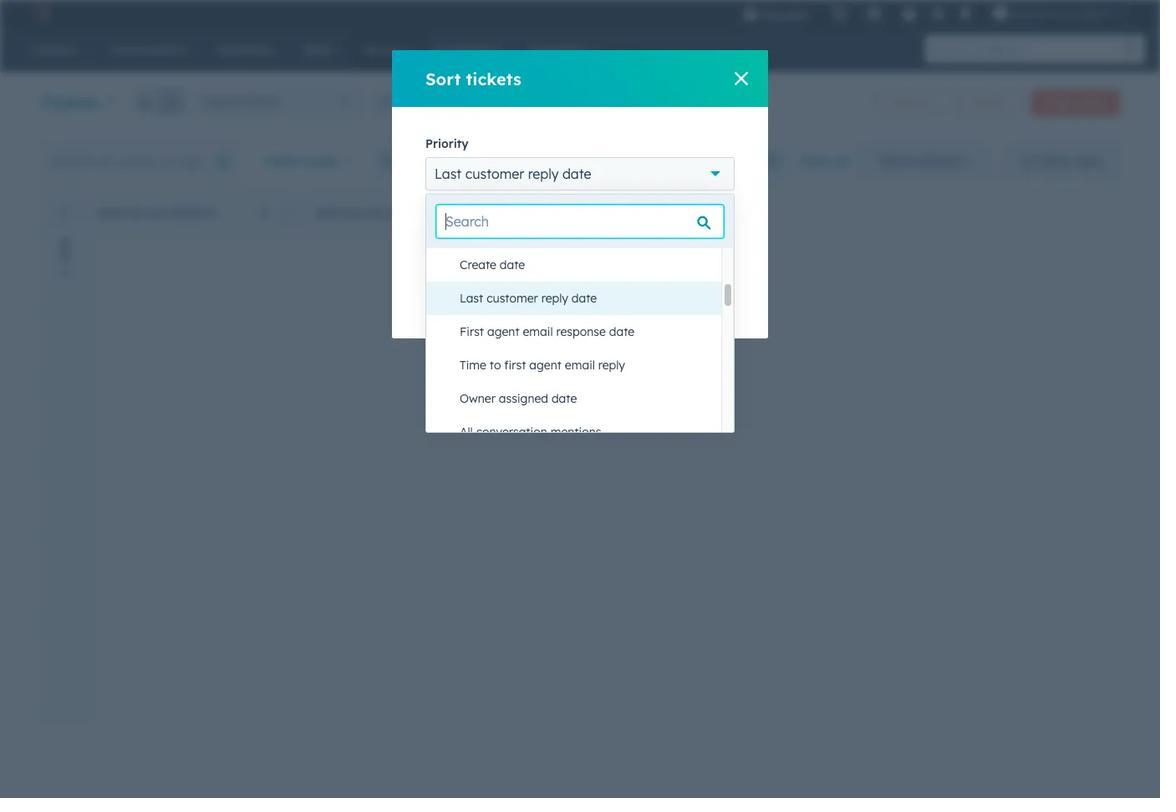Task type: vqa. For each thing, say whether or not it's contained in the screenshot.
PRIORITIZE YOUR CUSTOMER EXPERIENCE WITH SERVICE HUB
no



Task type: describe. For each thing, give the bounding box(es) containing it.
Search ID, name, or description search field
[[40, 145, 243, 178]]

last customer reply date button
[[425, 157, 735, 191]]

date inside button
[[609, 324, 634, 339]]

sort for sort tickets
[[425, 68, 461, 89]]

sort for sort by
[[425, 210, 450, 225]]

on for us
[[367, 207, 383, 219]]

waiting for waiting on contact
[[97, 207, 146, 219]]

create for create ticket button
[[1045, 96, 1077, 109]]

hubspot image
[[30, 3, 50, 23]]

clear all
[[800, 154, 849, 169]]

notifications button
[[951, 0, 980, 27]]

(4)
[[762, 154, 778, 169]]

assigned
[[499, 391, 548, 406]]

advanced
[[663, 154, 721, 169]]

group inside tickets banner
[[132, 89, 184, 115]]

date down create date button
[[571, 291, 597, 306]]

email inside time to first agent email reply button
[[565, 358, 595, 373]]

calling icon image
[[832, 7, 847, 22]]

save button
[[425, 285, 495, 318]]

apoptosis
[[1012, 7, 1063, 20]]

board actions
[[881, 154, 961, 169]]

tara schultz image
[[993, 6, 1008, 21]]

by
[[453, 210, 467, 225]]

actions button
[[876, 89, 949, 116]]

save view button
[[1002, 145, 1120, 178]]

save for save
[[446, 294, 475, 309]]

Search search field
[[436, 205, 724, 238]]

tickets for all tickets
[[393, 95, 424, 108]]

view
[[1073, 154, 1099, 169]]

all tickets
[[379, 95, 424, 108]]

tickets for sort tickets
[[466, 68, 521, 89]]

owner assigned date
[[460, 391, 577, 406]]

waiting for waiting on us
[[314, 207, 364, 219]]

date up mentions
[[552, 391, 577, 406]]

apoptosis studios 2 button
[[983, 0, 1138, 27]]

close image
[[735, 72, 748, 85]]

e
[[59, 245, 71, 252]]

all for all tickets
[[379, 95, 390, 108]]

agent inside time to first agent email reply button
[[529, 358, 562, 373]]

email inside first agent email response date button
[[523, 324, 553, 339]]

save for save view
[[1041, 154, 1069, 169]]

ticket
[[264, 154, 300, 169]]

create for create date button
[[460, 257, 496, 272]]

filters
[[724, 154, 758, 169]]

help button
[[895, 0, 924, 27]]

date inside sort tickets dialog
[[562, 165, 591, 182]]

search image
[[1125, 43, 1137, 55]]

reply inside last customer reply date button
[[541, 291, 568, 306]]

reply inside last customer reply date popup button
[[528, 165, 559, 182]]

2 horizontal spatial all
[[834, 154, 849, 169]]

n
[[59, 237, 71, 245]]

all conversation mentions button
[[443, 415, 721, 449]]

customer inside button
[[487, 291, 538, 306]]

2
[[1107, 7, 1113, 20]]

owner
[[303, 154, 339, 169]]

cancel
[[526, 294, 565, 309]]

ticket owner button
[[253, 145, 362, 178]]

support pipeline button
[[194, 89, 362, 115]]

create ticket
[[1045, 96, 1106, 109]]

agent inside first agent email response date button
[[487, 324, 520, 339]]

priority
[[425, 136, 468, 151]]

create inside popup button
[[383, 154, 421, 169]]

marketplaces button
[[857, 0, 892, 27]]

reply inside time to first agent email reply button
[[598, 358, 625, 373]]

clear all button
[[789, 145, 860, 178]]

cancel button
[[505, 285, 586, 318]]

3 0 from the left
[[695, 207, 702, 219]]

upgrade image
[[743, 8, 758, 23]]

import button
[[959, 89, 1021, 116]]

last customer reply date inside button
[[460, 291, 597, 306]]

first
[[460, 324, 484, 339]]

closed
[[532, 207, 573, 219]]

sort tickets dialog
[[392, 50, 768, 338]]

all tickets button
[[372, 89, 539, 115]]

menu containing apoptosis studios 2
[[732, 0, 1140, 27]]

on for contact
[[149, 207, 165, 219]]

waiting on us
[[314, 207, 400, 219]]

create ticket button
[[1031, 89, 1120, 116]]

time
[[460, 358, 486, 373]]

first
[[504, 358, 526, 373]]



Task type: locate. For each thing, give the bounding box(es) containing it.
studios
[[1066, 7, 1104, 20]]

0 vertical spatial save
[[1041, 154, 1069, 169]]

date
[[425, 154, 452, 169], [562, 165, 591, 182], [500, 257, 525, 272], [571, 291, 597, 306], [609, 324, 634, 339], [552, 391, 577, 406]]

help image
[[902, 8, 917, 23]]

owner assigned date button
[[443, 382, 721, 415]]

agent right first
[[529, 358, 562, 373]]

create inside tickets banner
[[1045, 96, 1077, 109]]

1 vertical spatial customer
[[487, 291, 538, 306]]

0 down advanced
[[695, 207, 702, 219]]

tickets
[[466, 68, 521, 89], [393, 95, 424, 108]]

2 vertical spatial reply
[[598, 358, 625, 373]]

1 horizontal spatial save
[[1041, 154, 1069, 169]]

support pipeline
[[202, 95, 280, 108]]

1 vertical spatial email
[[565, 358, 595, 373]]

date down priority
[[425, 154, 452, 169]]

last down priority
[[435, 165, 462, 182]]

waiting left the us
[[314, 207, 364, 219]]

board
[[881, 154, 916, 169]]

sort by
[[425, 210, 467, 225]]

0 horizontal spatial all
[[379, 95, 390, 108]]

0 vertical spatial last
[[435, 165, 462, 182]]

import
[[973, 96, 1007, 109]]

all right clear
[[834, 154, 849, 169]]

1 vertical spatial sort
[[425, 210, 450, 225]]

create date down priority
[[383, 154, 452, 169]]

all
[[379, 95, 390, 108], [834, 154, 849, 169], [460, 425, 473, 440]]

create date button
[[372, 145, 474, 178]]

2 horizontal spatial create
[[1045, 96, 1077, 109]]

1 horizontal spatial tickets
[[466, 68, 521, 89]]

first agent email response date button
[[443, 315, 721, 349]]

last up the first
[[460, 291, 483, 306]]

1 horizontal spatial waiting
[[314, 207, 364, 219]]

2 on from the left
[[367, 207, 383, 219]]

1 waiting from the left
[[97, 207, 146, 219]]

first agent email response date
[[460, 324, 634, 339]]

all inside popup button
[[379, 95, 390, 108]]

1
[[59, 272, 71, 277]]

actions
[[920, 154, 961, 169]]

1 vertical spatial save
[[446, 294, 475, 309]]

0 horizontal spatial on
[[149, 207, 165, 219]]

reply up closed
[[528, 165, 559, 182]]

on left contact
[[149, 207, 165, 219]]

tickets inside dialog
[[466, 68, 521, 89]]

time to first agent email reply
[[460, 358, 625, 373]]

sort left the by
[[425, 210, 450, 225]]

upgrade
[[762, 8, 809, 22]]

on
[[149, 207, 165, 219], [367, 207, 383, 219]]

last
[[435, 165, 462, 182], [460, 291, 483, 306]]

create date inside button
[[460, 257, 525, 272]]

1 vertical spatial create date
[[460, 257, 525, 272]]

create
[[1045, 96, 1077, 109], [383, 154, 421, 169], [460, 257, 496, 272]]

tickets up create date popup button
[[393, 95, 424, 108]]

save inside button
[[1041, 154, 1069, 169]]

last inside popup button
[[435, 165, 462, 182]]

advanced filters (4)
[[663, 154, 778, 169]]

last customer reply date up first agent email response date
[[460, 291, 597, 306]]

date up cancel button
[[500, 257, 525, 272]]

sort
[[425, 68, 461, 89], [425, 210, 450, 225]]

customer inside popup button
[[465, 165, 524, 182]]

tickets up priority
[[466, 68, 521, 89]]

0 for contact
[[262, 207, 268, 219]]

0 down ticket
[[262, 207, 268, 219]]

email down response
[[565, 358, 595, 373]]

1 0 from the left
[[262, 207, 268, 219]]

0 horizontal spatial tickets
[[393, 95, 424, 108]]

1 vertical spatial all
[[834, 154, 849, 169]]

create up the us
[[383, 154, 421, 169]]

waiting
[[97, 207, 146, 219], [314, 207, 364, 219]]

waiting on contact
[[97, 207, 217, 219]]

0 right the by
[[479, 207, 486, 219]]

actions
[[890, 96, 925, 109]]

0 vertical spatial all
[[379, 95, 390, 108]]

last inside button
[[460, 291, 483, 306]]

customer up first agent email response date
[[487, 291, 538, 306]]

1 horizontal spatial on
[[367, 207, 383, 219]]

us
[[386, 207, 400, 219]]

1 sort from the top
[[425, 68, 461, 89]]

time to first agent email reply button
[[443, 349, 721, 382]]

hubspot link
[[20, 3, 63, 23]]

clear
[[800, 154, 831, 169]]

0 vertical spatial reply
[[528, 165, 559, 182]]

1 vertical spatial last
[[460, 291, 483, 306]]

menu item
[[820, 0, 824, 27]]

save left view
[[1041, 154, 1069, 169]]

oldest button
[[425, 231, 735, 264]]

2 vertical spatial all
[[460, 425, 473, 440]]

menu
[[732, 0, 1140, 27]]

w
[[59, 252, 71, 262]]

create left ticket
[[1045, 96, 1077, 109]]

0 horizontal spatial 0
[[262, 207, 268, 219]]

last customer reply date button
[[443, 282, 721, 315]]

last customer reply date up closed
[[435, 165, 591, 182]]

settings link
[[927, 5, 948, 22]]

0 horizontal spatial email
[[523, 324, 553, 339]]

email down cancel button
[[523, 324, 553, 339]]

sort tickets
[[425, 68, 521, 89]]

save view
[[1041, 154, 1099, 169]]

tickets button
[[40, 90, 115, 114]]

email
[[523, 324, 553, 339], [565, 358, 595, 373]]

contact
[[169, 207, 217, 219]]

date up closed
[[562, 165, 591, 182]]

tickets banner
[[40, 84, 1120, 117]]

1 horizontal spatial create date
[[460, 257, 525, 272]]

0 vertical spatial create date
[[383, 154, 452, 169]]

save up the first
[[446, 294, 475, 309]]

oldest
[[435, 239, 475, 256]]

create date
[[383, 154, 452, 169], [460, 257, 525, 272]]

marketplaces image
[[867, 8, 882, 23]]

2 horizontal spatial 0
[[695, 207, 702, 219]]

2 vertical spatial create
[[460, 257, 496, 272]]

1 vertical spatial create
[[383, 154, 421, 169]]

1 on from the left
[[149, 207, 165, 219]]

0 horizontal spatial agent
[[487, 324, 520, 339]]

0 vertical spatial agent
[[487, 324, 520, 339]]

reply
[[528, 165, 559, 182], [541, 291, 568, 306], [598, 358, 625, 373]]

all down "owner"
[[460, 425, 473, 440]]

calling icon button
[[825, 3, 854, 24]]

0 vertical spatial sort
[[425, 68, 461, 89]]

advanced filters (4) button
[[634, 145, 789, 178]]

date right response
[[609, 324, 634, 339]]

create date button
[[443, 248, 721, 282]]

0 vertical spatial tickets
[[466, 68, 521, 89]]

0 horizontal spatial create
[[383, 154, 421, 169]]

waiting down search id, name, or description search box
[[97, 207, 146, 219]]

to
[[490, 358, 501, 373]]

group
[[132, 89, 184, 115]]

save inside button
[[446, 294, 475, 309]]

n e w
[[59, 237, 71, 262]]

0 for us
[[479, 207, 486, 219]]

create date down oldest
[[460, 257, 525, 272]]

ticket
[[1080, 96, 1106, 109]]

apoptosis studios 2
[[1012, 7, 1113, 20]]

board actions button
[[860, 145, 992, 178]]

1 horizontal spatial all
[[460, 425, 473, 440]]

settings image
[[930, 7, 945, 22]]

reply up the owner assigned date button
[[598, 358, 625, 373]]

0 vertical spatial customer
[[465, 165, 524, 182]]

1 vertical spatial last customer reply date
[[460, 291, 597, 306]]

1 horizontal spatial agent
[[529, 358, 562, 373]]

1 horizontal spatial 0
[[479, 207, 486, 219]]

notifications image
[[958, 8, 973, 23]]

response
[[556, 324, 606, 339]]

1 vertical spatial agent
[[529, 358, 562, 373]]

last customer reply date inside popup button
[[435, 165, 591, 182]]

pipeline
[[243, 95, 280, 108]]

0 vertical spatial email
[[523, 324, 553, 339]]

0
[[262, 207, 268, 219], [479, 207, 486, 219], [695, 207, 702, 219]]

tickets
[[40, 92, 100, 112]]

sort up priority
[[425, 68, 461, 89]]

0 horizontal spatial save
[[446, 294, 475, 309]]

all up create date popup button
[[379, 95, 390, 108]]

customer up the by
[[465, 165, 524, 182]]

agent
[[487, 324, 520, 339], [529, 358, 562, 373]]

1 vertical spatial tickets
[[393, 95, 424, 108]]

1 vertical spatial reply
[[541, 291, 568, 306]]

save
[[1041, 154, 1069, 169], [446, 294, 475, 309]]

ticket owner
[[264, 154, 339, 169]]

2 0 from the left
[[479, 207, 486, 219]]

on left the us
[[367, 207, 383, 219]]

search button
[[1117, 35, 1145, 64]]

all conversation mentions
[[460, 425, 601, 440]]

customer
[[465, 165, 524, 182], [487, 291, 538, 306]]

agent right the first
[[487, 324, 520, 339]]

Search HubSpot search field
[[925, 35, 1130, 64]]

last customer reply date
[[435, 165, 591, 182], [460, 291, 597, 306]]

0 vertical spatial create
[[1045, 96, 1077, 109]]

0 horizontal spatial create date
[[383, 154, 452, 169]]

1 horizontal spatial email
[[565, 358, 595, 373]]

2 waiting from the left
[[314, 207, 364, 219]]

create down oldest
[[460, 257, 496, 272]]

0 horizontal spatial waiting
[[97, 207, 146, 219]]

support
[[202, 95, 240, 108]]

mentions
[[550, 425, 601, 440]]

reply up first agent email response date
[[541, 291, 568, 306]]

tickets inside popup button
[[393, 95, 424, 108]]

owner
[[460, 391, 496, 406]]

2 sort from the top
[[425, 210, 450, 225]]

all for all conversation mentions
[[460, 425, 473, 440]]

create date inside popup button
[[383, 154, 452, 169]]

0 vertical spatial last customer reply date
[[435, 165, 591, 182]]

1 horizontal spatial create
[[460, 257, 496, 272]]

conversation
[[476, 425, 547, 440]]



